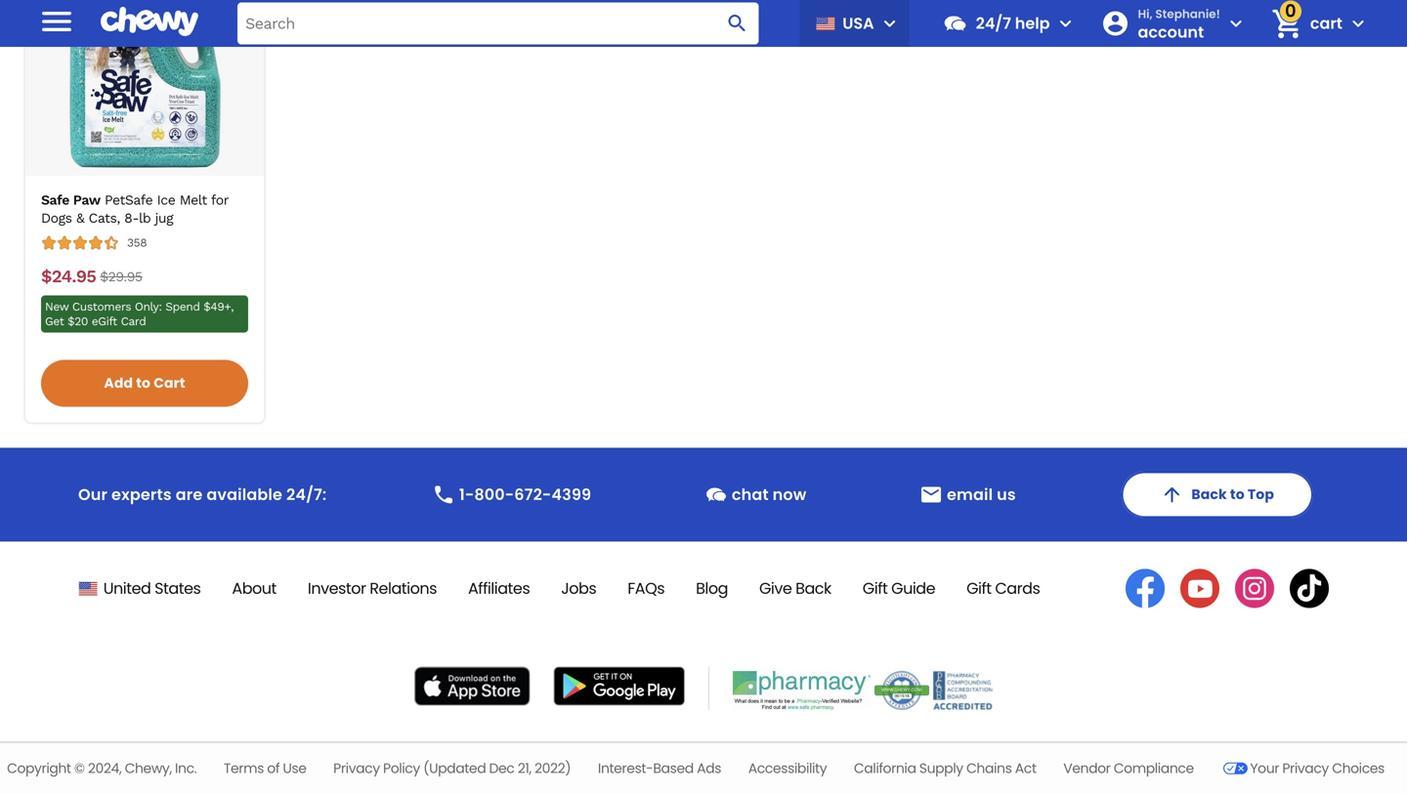 Task type: locate. For each thing, give the bounding box(es) containing it.
chains
[[966, 759, 1012, 778]]

gift left the guide
[[863, 577, 888, 599]]

1 horizontal spatial back
[[1192, 485, 1227, 504]]

1 vertical spatial back
[[796, 577, 831, 599]]

menu image inside usa dropdown button
[[878, 12, 902, 35]]

2 gift from the left
[[967, 577, 991, 599]]

egift
[[92, 314, 117, 328]]

privacy left policy
[[333, 759, 380, 778]]

about
[[232, 577, 276, 599]]

terms
[[224, 759, 264, 778]]

back right "give"
[[796, 577, 831, 599]]

2022)
[[535, 759, 571, 778]]

gift for gift cards
[[967, 577, 991, 599]]

us
[[997, 483, 1016, 505]]

4399
[[552, 483, 591, 505]]

2 privacy from the left
[[1282, 759, 1329, 778]]

1 horizontal spatial to
[[1230, 485, 1245, 504]]

jobs link
[[561, 577, 596, 599]]

give back
[[759, 577, 831, 599]]

privacy
[[333, 759, 380, 778], [1282, 759, 1329, 778]]

interest-based ads link
[[598, 759, 721, 778]]

vendor
[[1063, 759, 1111, 778]]

jobs
[[561, 577, 596, 599]]

terms of use link
[[224, 759, 306, 778]]

1 horizontal spatial menu image
[[878, 12, 902, 35]]

gift cards
[[967, 577, 1040, 599]]

safe paw
[[41, 192, 100, 208]]

email
[[947, 483, 993, 505]]

about link
[[232, 577, 276, 599]]

supply
[[919, 759, 963, 778]]

cart link
[[1263, 0, 1343, 47]]

&
[[76, 210, 84, 226]]

hi, stephanie! account
[[1138, 6, 1220, 43]]

accessibility
[[748, 759, 827, 778]]

get
[[45, 314, 64, 328]]

give back link
[[759, 577, 831, 599]]

relations
[[370, 577, 437, 599]]

to
[[136, 374, 151, 393], [1230, 485, 1245, 504]]

24/7 help link
[[935, 0, 1050, 47]]

to left top
[[1230, 485, 1245, 504]]

gift for gift guide
[[863, 577, 888, 599]]

1 vertical spatial to
[[1230, 485, 1245, 504]]

usa button
[[808, 0, 902, 47]]

interest-based ads
[[598, 759, 721, 778]]

california supply chains act
[[854, 759, 1036, 778]]

top
[[1248, 485, 1274, 504]]

menu image left chewy home image
[[37, 2, 76, 41]]

usa
[[843, 12, 874, 34]]

spend
[[165, 300, 200, 313]]

1 horizontal spatial privacy
[[1282, 759, 1329, 778]]

faqs link
[[628, 577, 665, 599]]

experts
[[111, 483, 172, 505]]

account
[[1138, 21, 1204, 43]]

investor
[[308, 577, 366, 599]]

$49+,
[[204, 300, 234, 313]]

privacy right 'your'
[[1282, 759, 1329, 778]]

24/7 help
[[976, 12, 1050, 34]]

interest-
[[598, 759, 653, 778]]

24/7:
[[286, 483, 327, 505]]

gift left cards
[[967, 577, 991, 599]]

,
[[119, 759, 121, 778]]

paw
[[73, 192, 100, 208]]

account menu image
[[1224, 12, 1248, 35]]

vendor compliance
[[1063, 759, 1194, 778]]

chewy home image
[[101, 0, 198, 43]]

menu image right usa
[[878, 12, 902, 35]]

ads
[[697, 759, 721, 778]]

terms of use
[[224, 759, 306, 778]]

our experts are available 24/7:
[[78, 483, 327, 505]]

1 horizontal spatial gift
[[967, 577, 991, 599]]

cards
[[995, 577, 1040, 599]]

0 horizontal spatial to
[[136, 374, 151, 393]]

facebook image
[[1126, 569, 1165, 608]]

back to top
[[1192, 485, 1274, 504]]

back left top
[[1192, 485, 1227, 504]]

chewy support image
[[943, 11, 968, 36]]

dec
[[489, 759, 514, 778]]

chat now
[[732, 483, 807, 505]]

gift cards link
[[967, 577, 1040, 599]]

based
[[653, 759, 694, 778]]

gift
[[863, 577, 888, 599], [967, 577, 991, 599]]

1-
[[459, 483, 474, 505]]

email us
[[947, 483, 1016, 505]]

investor relations
[[308, 577, 437, 599]]

dogs
[[41, 210, 72, 226]]

california supply chains act link
[[854, 759, 1036, 778]]

0 vertical spatial back
[[1192, 485, 1227, 504]]

1 gift from the left
[[863, 577, 888, 599]]

are
[[176, 483, 203, 505]]

help menu image
[[1054, 12, 1077, 35]]

give
[[759, 577, 792, 599]]

1 privacy from the left
[[333, 759, 380, 778]]

chat
[[732, 483, 769, 505]]

inc.
[[175, 759, 197, 778]]

$20
[[68, 314, 88, 328]]

0 horizontal spatial privacy
[[333, 759, 380, 778]]

0 horizontal spatial gift
[[863, 577, 888, 599]]

customers
[[72, 300, 131, 313]]

your privacy choices link
[[1221, 754, 1385, 784]]

to right add at top left
[[136, 374, 151, 393]]

chewy support image
[[704, 483, 728, 506]]

Search text field
[[237, 2, 759, 44]]

chat now button
[[697, 475, 814, 514]]

items image
[[1270, 6, 1304, 41]]

menu image
[[37, 2, 76, 41], [878, 12, 902, 35]]

legitscript approved image
[[874, 671, 929, 710]]

$24.95 text field
[[41, 266, 96, 288]]

compliance
[[1114, 759, 1194, 778]]

united states
[[103, 577, 201, 599]]

0 vertical spatial to
[[136, 374, 151, 393]]



Task type: vqa. For each thing, say whether or not it's contained in the screenshot.
password field
no



Task type: describe. For each thing, give the bounding box(es) containing it.
safe
[[41, 192, 69, 208]]

only:
[[135, 300, 162, 313]]

of
[[267, 759, 279, 778]]

1-800-672-4399
[[459, 483, 591, 505]]

lb
[[139, 210, 151, 226]]

21,
[[518, 759, 531, 778]]

privacy choices image
[[1221, 754, 1250, 784]]

affiliates
[[468, 577, 530, 599]]

1-800-672-4399 link
[[424, 475, 599, 514]]

states
[[155, 577, 201, 599]]

copyright © 2024 , chewy, inc.
[[7, 759, 197, 778]]

24/7
[[976, 12, 1011, 34]]

ice
[[157, 192, 175, 208]]

guide
[[891, 577, 935, 599]]

affiliates link
[[468, 577, 530, 599]]

to for back
[[1230, 485, 1245, 504]]

copyright
[[7, 759, 71, 778]]

accessibility link
[[748, 759, 827, 778]]

go to achc pharmacy accreditation image
[[733, 671, 871, 710]]

back to top button
[[1121, 471, 1313, 518]]

card
[[121, 314, 146, 328]]

358
[[127, 236, 147, 249]]

672-
[[514, 483, 552, 505]]

add to cart
[[104, 374, 185, 393]]

new
[[45, 300, 69, 313]]

800-
[[474, 483, 514, 505]]

use
[[283, 759, 306, 778]]

melt
[[180, 192, 207, 208]]

stephanie!
[[1155, 6, 1220, 22]]

jug
[[155, 210, 173, 226]]

privacy policy (updated dec 21, 2022) link
[[333, 759, 571, 778]]

0 horizontal spatial menu image
[[37, 2, 76, 41]]

$24.95 $29.95
[[41, 266, 142, 287]]

youtube image
[[1180, 569, 1220, 608]]

submit search image
[[726, 12, 749, 35]]

petsafe ice melt for dogs & cats, 8-lb jug
[[41, 192, 228, 226]]

instagram image
[[1235, 569, 1274, 608]]

available
[[207, 483, 282, 505]]

compounding pharmacy approved image
[[933, 671, 993, 710]]

blog
[[696, 577, 728, 599]]

©
[[74, 759, 85, 778]]

california
[[854, 759, 916, 778]]

tiktok image
[[1290, 569, 1329, 608]]

8-
[[124, 210, 139, 226]]

chewy,
[[125, 759, 172, 778]]

add to cart button
[[41, 360, 248, 407]]

cart menu image
[[1347, 12, 1370, 35]]

united states button
[[78, 577, 201, 599]]

to for add
[[136, 374, 151, 393]]

investor relations link
[[308, 577, 437, 599]]

0 horizontal spatial back
[[796, 577, 831, 599]]

petsafe
[[105, 192, 153, 208]]

faqs
[[628, 577, 665, 599]]

download android app image
[[554, 667, 685, 706]]

cats,
[[89, 210, 120, 226]]

add
[[104, 374, 133, 393]]

choices
[[1332, 759, 1385, 778]]

help
[[1015, 12, 1050, 34]]

united
[[103, 577, 151, 599]]

Product search field
[[237, 2, 759, 44]]

back inside button
[[1192, 485, 1227, 504]]

download ios app image
[[415, 667, 530, 706]]

gift guide link
[[863, 577, 935, 599]]

$29.95
[[100, 268, 142, 285]]

email us link
[[912, 475, 1024, 514]]

act
[[1015, 759, 1036, 778]]

cart
[[154, 374, 185, 393]]

safe paw petsafe ice melt for dogs & cats, 8-lb jug image
[[33, 0, 256, 168]]

$29.95 text field
[[100, 266, 142, 288]]

new customers only: spend $49+, get $20 egift card
[[45, 300, 234, 328]]

for
[[211, 192, 228, 208]]

gift guide
[[863, 577, 935, 599]]

your privacy choices
[[1250, 759, 1385, 778]]

$24.95
[[41, 266, 96, 287]]

your
[[1250, 759, 1279, 778]]

privacy policy (updated dec 21, 2022)
[[333, 759, 571, 778]]



